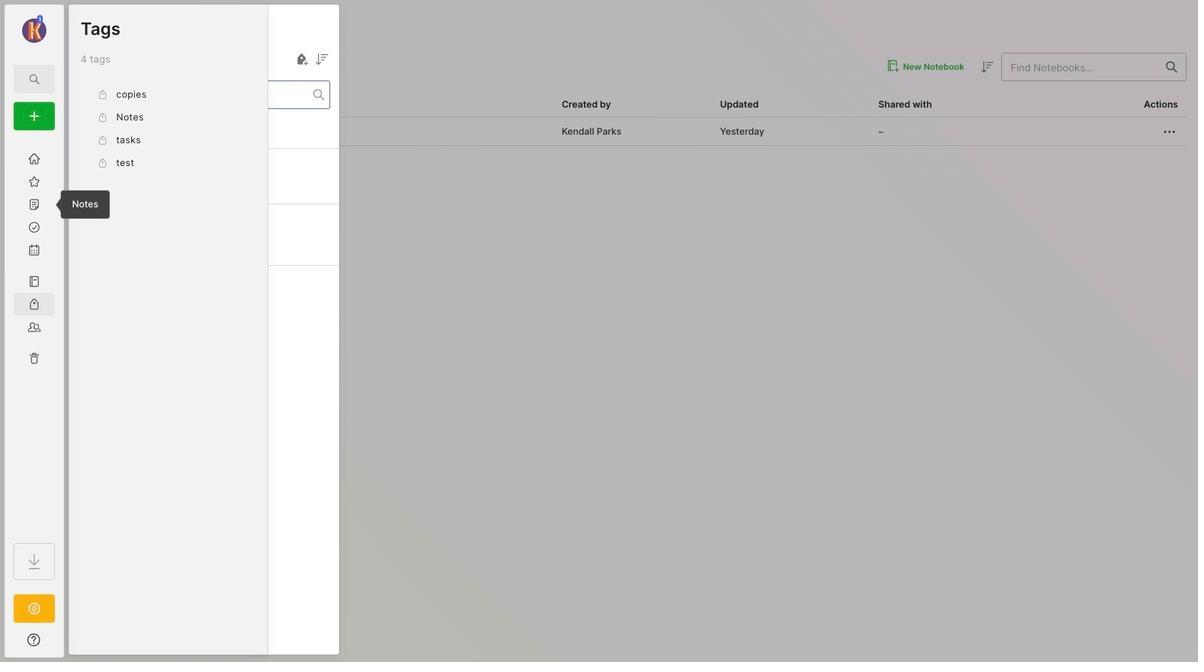 Task type: describe. For each thing, give the bounding box(es) containing it.
click to expand image
[[62, 636, 73, 654]]

tree inside main element
[[5, 139, 64, 531]]

Find tags… text field
[[81, 85, 313, 105]]

edit search image
[[26, 71, 43, 88]]

WHAT'S NEW field
[[5, 629, 64, 652]]

main element
[[0, 0, 68, 663]]



Task type: vqa. For each thing, say whether or not it's contained in the screenshot.
row
yes



Task type: locate. For each thing, give the bounding box(es) containing it.
create new tag image
[[293, 51, 310, 68]]

Account field
[[5, 14, 64, 45]]

home image
[[27, 152, 41, 166]]

Find Notebooks… text field
[[1003, 55, 1158, 79]]

row
[[80, 118, 1187, 146]]

upgrade image
[[26, 601, 43, 618]]

tree
[[5, 139, 64, 531]]

row group
[[81, 83, 256, 175], [69, 121, 339, 349]]



